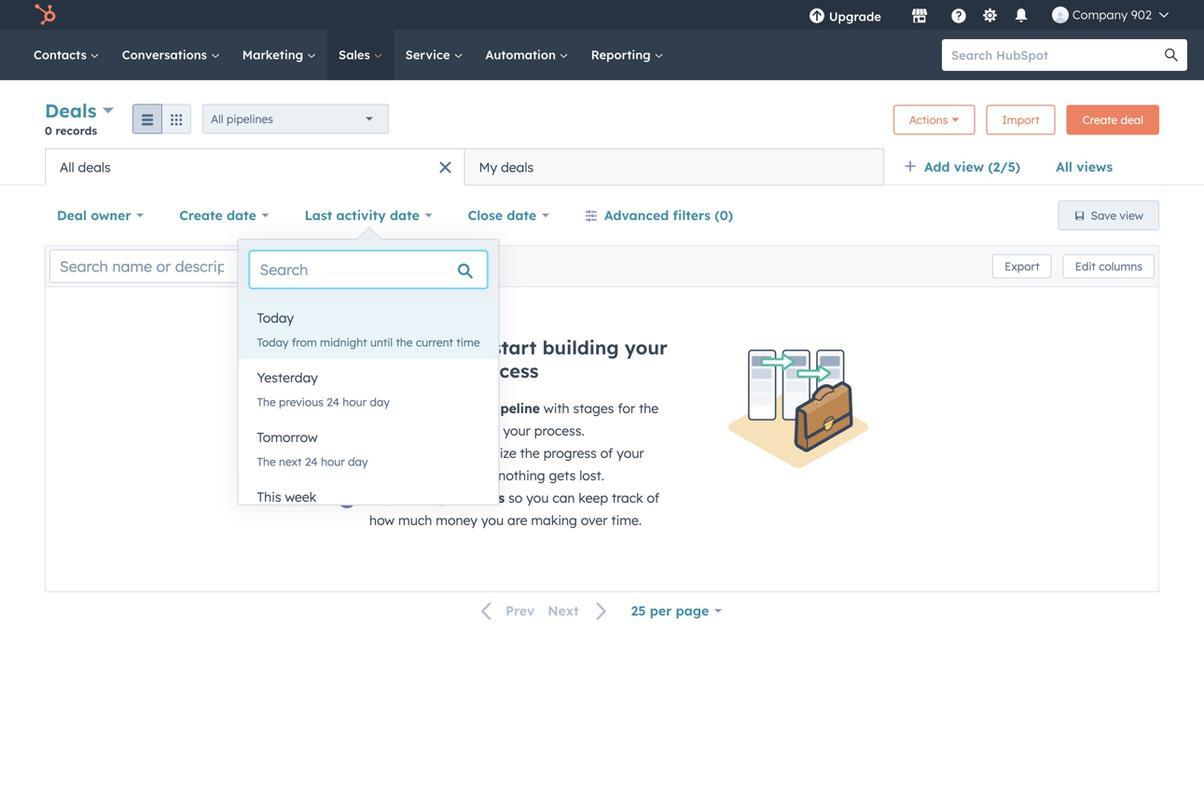 Task type: describe. For each thing, give the bounding box(es) containing it.
a
[[404, 336, 416, 359]]

set up your deals pipeline
[[370, 400, 540, 417]]

all for all deals
[[60, 159, 74, 175]]

set
[[370, 400, 391, 417]]

2 date from the left
[[390, 207, 420, 223]]

service link
[[394, 30, 474, 80]]

create for create a deal to start building your winning sales process
[[336, 336, 398, 359]]

24 for yesterday
[[327, 395, 340, 409]]

menu containing company 902
[[796, 0, 1182, 30]]

hour for tomorrow
[[321, 455, 345, 469]]

sales link
[[328, 30, 394, 80]]

actions
[[910, 113, 948, 127]]

contacts link
[[22, 30, 111, 80]]

sales
[[339, 47, 374, 63]]

track deals
[[370, 445, 445, 461]]

until
[[370, 335, 393, 349]]

much
[[398, 512, 432, 529]]

close date
[[468, 207, 537, 223]]

export button
[[993, 254, 1052, 279]]

list box containing today
[[238, 300, 499, 538]]

export
[[1005, 259, 1040, 273]]

mateo roberts image
[[1052, 7, 1069, 23]]

deal inside create a deal to start building your winning sales process
[[421, 336, 462, 359]]

track
[[370, 445, 406, 461]]

hubspot image
[[34, 4, 56, 26]]

pipelines
[[227, 112, 273, 126]]

hubspot link
[[22, 4, 70, 26]]

view for add
[[954, 159, 985, 175]]

current
[[416, 335, 453, 349]]

date for create date
[[227, 207, 256, 223]]

marketplaces button
[[900, 0, 940, 30]]

winning
[[336, 359, 410, 383]]

next button
[[542, 599, 619, 624]]

reporting link
[[580, 30, 675, 80]]

day for yesterday
[[370, 395, 390, 409]]

this week
[[257, 489, 317, 505]]

save
[[1091, 209, 1117, 223]]

Search search field
[[250, 251, 488, 288]]

visualize
[[465, 445, 517, 461]]

make
[[431, 467, 465, 484]]

your inside with stages for the real-life milestones in your process.
[[503, 423, 531, 439]]

lost.
[[580, 467, 605, 484]]

marketing
[[242, 47, 307, 63]]

can
[[553, 490, 575, 506]]

day for tomorrow
[[348, 455, 368, 469]]

edit
[[1076, 259, 1096, 273]]

notifications image
[[1013, 8, 1030, 25]]

building
[[543, 336, 619, 359]]

up
[[395, 400, 411, 417]]

edit columns button
[[1063, 254, 1155, 279]]

automation
[[486, 47, 560, 63]]

yesterday button
[[238, 359, 499, 397]]

my deals button
[[465, 148, 885, 186]]

advanced
[[605, 207, 669, 223]]

gets
[[549, 467, 576, 484]]

columns
[[1099, 259, 1143, 273]]

of inside 'to visualize the progress of your sales and make sure nothing gets lost.'
[[601, 445, 613, 461]]

Search name or description search field
[[49, 250, 270, 283]]

conversations link
[[111, 30, 231, 80]]

marketplaces image
[[912, 8, 928, 25]]

and
[[404, 467, 428, 484]]

time.
[[612, 512, 642, 529]]

create for create date
[[179, 207, 223, 223]]

25 per page button
[[619, 593, 734, 630]]

upgrade image
[[809, 8, 826, 25]]

the inside today today from midnight until the current time
[[396, 335, 413, 349]]

help image
[[951, 8, 968, 25]]

conversations
[[122, 47, 211, 63]]

time
[[457, 335, 480, 349]]

of inside so you can keep track of how much money you are making over time.
[[647, 490, 660, 506]]

deals for all deals
[[78, 159, 111, 175]]

money
[[436, 512, 478, 529]]

sales inside create a deal to start building your winning sales process
[[416, 359, 462, 383]]

next
[[279, 455, 302, 469]]

sales inside 'to visualize the progress of your sales and make sure nothing gets lost.'
[[370, 467, 400, 484]]

yesterday the previous 24 hour day
[[257, 370, 390, 409]]

date for close date
[[507, 207, 537, 223]]

deals
[[45, 99, 97, 122]]

deals button
[[45, 97, 114, 124]]

nothing
[[498, 467, 545, 484]]

the inside 'to visualize the progress of your sales and make sure nothing gets lost.'
[[520, 445, 540, 461]]

pagination navigation
[[470, 599, 619, 624]]

to inside 'to visualize the progress of your sales and make sure nothing gets lost.'
[[448, 445, 461, 461]]

add view (2/5)
[[925, 159, 1021, 175]]

import button
[[987, 105, 1056, 135]]

process
[[468, 359, 539, 383]]

start
[[492, 336, 537, 359]]

keep
[[579, 490, 608, 506]]

next
[[548, 603, 579, 619]]

making
[[531, 512, 577, 529]]

edit columns
[[1076, 259, 1143, 273]]

deal owner button
[[45, 197, 156, 234]]

with
[[544, 400, 570, 417]]

help button
[[943, 0, 975, 30]]

my
[[479, 159, 498, 175]]

import
[[1003, 113, 1040, 127]]

view for save
[[1120, 209, 1144, 223]]



Task type: locate. For each thing, give the bounding box(es) containing it.
deal owner
[[57, 207, 131, 223]]

2 vertical spatial create
[[336, 336, 398, 359]]

the right for
[[639, 400, 659, 417]]

prev button
[[470, 599, 542, 624]]

the for yesterday
[[257, 395, 276, 409]]

all down 0 records
[[60, 159, 74, 175]]

2 horizontal spatial the
[[639, 400, 659, 417]]

1 vertical spatial the
[[639, 400, 659, 417]]

to down "milestones"
[[448, 445, 461, 461]]

filters
[[673, 207, 711, 223]]

25
[[631, 603, 646, 619]]

your up money
[[438, 490, 468, 506]]

last activity date
[[305, 207, 420, 223]]

my deals
[[479, 159, 534, 175]]

notifications button
[[1006, 0, 1038, 30]]

the
[[257, 395, 276, 409], [257, 455, 276, 469]]

on
[[418, 490, 434, 506]]

group inside deals banner
[[133, 104, 191, 134]]

day left up
[[370, 395, 390, 409]]

reporting
[[591, 47, 655, 63]]

2 the from the top
[[257, 455, 276, 469]]

to left start
[[468, 336, 487, 359]]

1 date from the left
[[227, 207, 256, 223]]

pipeline
[[488, 400, 540, 417]]

the inside with stages for the real-life milestones in your process.
[[639, 400, 659, 417]]

all deals button
[[45, 148, 465, 186]]

hour inside yesterday the previous 24 hour day
[[343, 395, 367, 409]]

0 horizontal spatial date
[[227, 207, 256, 223]]

1 the from the top
[[257, 395, 276, 409]]

0 vertical spatial create
[[1083, 113, 1118, 127]]

0 vertical spatial today
[[257, 310, 294, 326]]

sales down sure
[[472, 490, 505, 506]]

1 horizontal spatial date
[[390, 207, 420, 223]]

deal up all views link
[[1121, 113, 1144, 127]]

view right "add"
[[954, 159, 985, 175]]

yesterday
[[257, 370, 318, 386]]

per
[[650, 603, 672, 619]]

hour right next
[[321, 455, 345, 469]]

marketing link
[[231, 30, 328, 80]]

create inside create a deal to start building your winning sales process
[[336, 336, 398, 359]]

date inside "popup button"
[[227, 207, 256, 223]]

1 vertical spatial you
[[481, 512, 504, 529]]

create deal button
[[1067, 105, 1160, 135]]

midnight
[[320, 335, 367, 349]]

0 vertical spatial of
[[601, 445, 613, 461]]

your inside 'to visualize the progress of your sales and make sure nothing gets lost.'
[[617, 445, 644, 461]]

today today from midnight until the current time
[[257, 310, 480, 349]]

0 vertical spatial day
[[370, 395, 390, 409]]

upgrade
[[829, 9, 882, 24]]

1 horizontal spatial deal
[[1121, 113, 1144, 127]]

milestones
[[420, 423, 485, 439]]

hour for yesterday
[[343, 395, 367, 409]]

in
[[489, 423, 500, 439]]

1 vertical spatial view
[[1120, 209, 1144, 223]]

menu
[[796, 0, 1182, 30]]

create date
[[179, 207, 256, 223]]

all pipelines
[[211, 112, 273, 126]]

sales down the track
[[370, 467, 400, 484]]

24 inside tomorrow the next 24 hour day
[[305, 455, 318, 469]]

so you can keep track of how much money you are making over time.
[[370, 490, 660, 529]]

close
[[468, 207, 503, 223]]

all left pipelines
[[211, 112, 224, 126]]

deal inside create deal button
[[1121, 113, 1144, 127]]

deals up "milestones"
[[449, 400, 484, 417]]

create date button
[[167, 197, 281, 234]]

1 vertical spatial deal
[[421, 336, 462, 359]]

all for all views
[[1056, 159, 1073, 175]]

0 horizontal spatial day
[[348, 455, 368, 469]]

the up nothing
[[520, 445, 540, 461]]

your
[[625, 336, 668, 359], [415, 400, 445, 417], [503, 423, 531, 439], [617, 445, 644, 461], [438, 490, 468, 506]]

1 vertical spatial the
[[257, 455, 276, 469]]

0
[[45, 124, 52, 138]]

tomorrow
[[257, 429, 318, 446]]

owner
[[91, 207, 131, 223]]

all views link
[[1044, 148, 1126, 186]]

sales down the current
[[416, 359, 462, 383]]

search image
[[1165, 49, 1178, 62]]

2 horizontal spatial sales
[[472, 490, 505, 506]]

1 vertical spatial sales
[[370, 467, 400, 484]]

24 right next
[[305, 455, 318, 469]]

deal
[[57, 207, 87, 223]]

company
[[1073, 7, 1128, 22]]

day left the track
[[348, 455, 368, 469]]

life
[[398, 423, 416, 439]]

24 for tomorrow
[[305, 455, 318, 469]]

1 vertical spatial today
[[257, 335, 289, 349]]

0 horizontal spatial of
[[601, 445, 613, 461]]

this week button
[[238, 479, 499, 516]]

view right the save
[[1120, 209, 1144, 223]]

0 vertical spatial the
[[257, 395, 276, 409]]

service
[[406, 47, 454, 63]]

records
[[56, 124, 97, 138]]

you left are
[[481, 512, 504, 529]]

you right so
[[526, 490, 549, 506]]

deals for track deals
[[410, 445, 445, 461]]

report on your sales
[[370, 490, 505, 506]]

save view button
[[1059, 201, 1160, 230]]

stages
[[573, 400, 614, 417]]

process.
[[534, 423, 585, 439]]

1 horizontal spatial 24
[[327, 395, 340, 409]]

the inside tomorrow the next 24 hour day
[[257, 455, 276, 469]]

your up track
[[617, 445, 644, 461]]

contacts
[[34, 47, 90, 63]]

1 vertical spatial create
[[179, 207, 223, 223]]

to visualize the progress of your sales and make sure nothing gets lost.
[[370, 445, 644, 484]]

date down all deals button
[[227, 207, 256, 223]]

0 horizontal spatial you
[[481, 512, 504, 529]]

all left views
[[1056, 159, 1073, 175]]

your inside create a deal to start building your winning sales process
[[625, 336, 668, 359]]

sure
[[469, 467, 495, 484]]

create for create deal
[[1083, 113, 1118, 127]]

deals banner
[[45, 97, 1160, 148]]

2 vertical spatial the
[[520, 445, 540, 461]]

group
[[133, 104, 191, 134]]

how
[[370, 512, 395, 529]]

0 horizontal spatial all
[[60, 159, 74, 175]]

deals for my deals
[[501, 159, 534, 175]]

24 right previous
[[327, 395, 340, 409]]

deal right a
[[421, 336, 462, 359]]

close date button
[[456, 197, 562, 234]]

0 vertical spatial to
[[468, 336, 487, 359]]

2 today from the top
[[257, 335, 289, 349]]

today up from
[[257, 310, 294, 326]]

all
[[211, 112, 224, 126], [1056, 159, 1073, 175], [60, 159, 74, 175]]

the
[[396, 335, 413, 349], [639, 400, 659, 417], [520, 445, 540, 461]]

list box
[[238, 300, 499, 538]]

tomorrow the next 24 hour day
[[257, 429, 368, 469]]

0 horizontal spatial view
[[954, 159, 985, 175]]

over
[[581, 512, 608, 529]]

Search HubSpot search field
[[942, 39, 1171, 71]]

week
[[285, 489, 317, 505]]

2 horizontal spatial all
[[1056, 159, 1073, 175]]

real-
[[370, 423, 398, 439]]

0 vertical spatial 24
[[327, 395, 340, 409]]

deals down records
[[78, 159, 111, 175]]

24 inside yesterday the previous 24 hour day
[[327, 395, 340, 409]]

1 horizontal spatial create
[[336, 336, 398, 359]]

view inside 'popup button'
[[954, 159, 985, 175]]

the left next
[[257, 455, 276, 469]]

2 horizontal spatial create
[[1083, 113, 1118, 127]]

2 vertical spatial sales
[[472, 490, 505, 506]]

actions button
[[894, 105, 976, 135]]

1 vertical spatial hour
[[321, 455, 345, 469]]

so
[[509, 490, 523, 506]]

today left from
[[257, 335, 289, 349]]

0 vertical spatial deal
[[1121, 113, 1144, 127]]

the down yesterday
[[257, 395, 276, 409]]

0 horizontal spatial the
[[396, 335, 413, 349]]

1 horizontal spatial day
[[370, 395, 390, 409]]

deals right my in the left of the page
[[501, 159, 534, 175]]

activity
[[336, 207, 386, 223]]

hour
[[343, 395, 367, 409], [321, 455, 345, 469]]

0 vertical spatial hour
[[343, 395, 367, 409]]

902
[[1132, 7, 1152, 22]]

0 horizontal spatial sales
[[370, 467, 400, 484]]

0 horizontal spatial 24
[[305, 455, 318, 469]]

with stages for the real-life milestones in your process.
[[370, 400, 659, 439]]

date right 'close' on the top of the page
[[507, 207, 537, 223]]

all pipelines button
[[203, 104, 389, 134]]

1 vertical spatial day
[[348, 455, 368, 469]]

0 horizontal spatial deal
[[421, 336, 462, 359]]

(2/5)
[[989, 159, 1021, 175]]

hour inside tomorrow the next 24 hour day
[[321, 455, 345, 469]]

your up for
[[625, 336, 668, 359]]

the for tomorrow
[[257, 455, 276, 469]]

1 today from the top
[[257, 310, 294, 326]]

1 horizontal spatial the
[[520, 445, 540, 461]]

save view
[[1091, 209, 1144, 223]]

create inside "popup button"
[[179, 207, 223, 223]]

1 horizontal spatial sales
[[416, 359, 462, 383]]

tomorrow button
[[238, 419, 499, 456]]

advanced filters (0) button
[[573, 197, 746, 234]]

3 date from the left
[[507, 207, 537, 223]]

2 horizontal spatial date
[[507, 207, 537, 223]]

1 horizontal spatial all
[[211, 112, 224, 126]]

all for all pipelines
[[211, 112, 224, 126]]

date right activity
[[390, 207, 420, 223]]

track
[[612, 490, 643, 506]]

0 vertical spatial the
[[396, 335, 413, 349]]

the inside yesterday the previous 24 hour day
[[257, 395, 276, 409]]

0 vertical spatial sales
[[416, 359, 462, 383]]

of right track
[[647, 490, 660, 506]]

previous
[[279, 395, 324, 409]]

1 horizontal spatial you
[[526, 490, 549, 506]]

25 per page
[[631, 603, 709, 619]]

0 horizontal spatial to
[[448, 445, 461, 461]]

company 902
[[1073, 7, 1152, 22]]

menu item
[[895, 0, 898, 30]]

to inside create a deal to start building your winning sales process
[[468, 336, 487, 359]]

day inside tomorrow the next 24 hour day
[[348, 455, 368, 469]]

settings image
[[982, 8, 999, 25]]

report
[[370, 490, 414, 506]]

1 horizontal spatial of
[[647, 490, 660, 506]]

your down pipeline
[[503, 423, 531, 439]]

the right the until
[[396, 335, 413, 349]]

0 vertical spatial view
[[954, 159, 985, 175]]

automation link
[[474, 30, 580, 80]]

you
[[526, 490, 549, 506], [481, 512, 504, 529]]

0 horizontal spatial create
[[179, 207, 223, 223]]

1 vertical spatial 24
[[305, 455, 318, 469]]

view inside button
[[1120, 209, 1144, 223]]

(0)
[[715, 207, 733, 223]]

all inside popup button
[[211, 112, 224, 126]]

day inside yesterday the previous 24 hour day
[[370, 395, 390, 409]]

1 vertical spatial of
[[647, 490, 660, 506]]

this
[[257, 489, 281, 505]]

views
[[1077, 159, 1113, 175]]

hour left set
[[343, 395, 367, 409]]

24
[[327, 395, 340, 409], [305, 455, 318, 469]]

all inside button
[[60, 159, 74, 175]]

your right up
[[415, 400, 445, 417]]

0 vertical spatial you
[[526, 490, 549, 506]]

1 vertical spatial to
[[448, 445, 461, 461]]

of up lost.
[[601, 445, 613, 461]]

1 horizontal spatial to
[[468, 336, 487, 359]]

create inside button
[[1083, 113, 1118, 127]]

1 horizontal spatial view
[[1120, 209, 1144, 223]]

deals up "and"
[[410, 445, 445, 461]]

for
[[618, 400, 636, 417]]

deals
[[78, 159, 111, 175], [501, 159, 534, 175], [449, 400, 484, 417], [410, 445, 445, 461]]

date
[[227, 207, 256, 223], [390, 207, 420, 223], [507, 207, 537, 223]]



Task type: vqa. For each thing, say whether or not it's contained in the screenshot.
Lists
no



